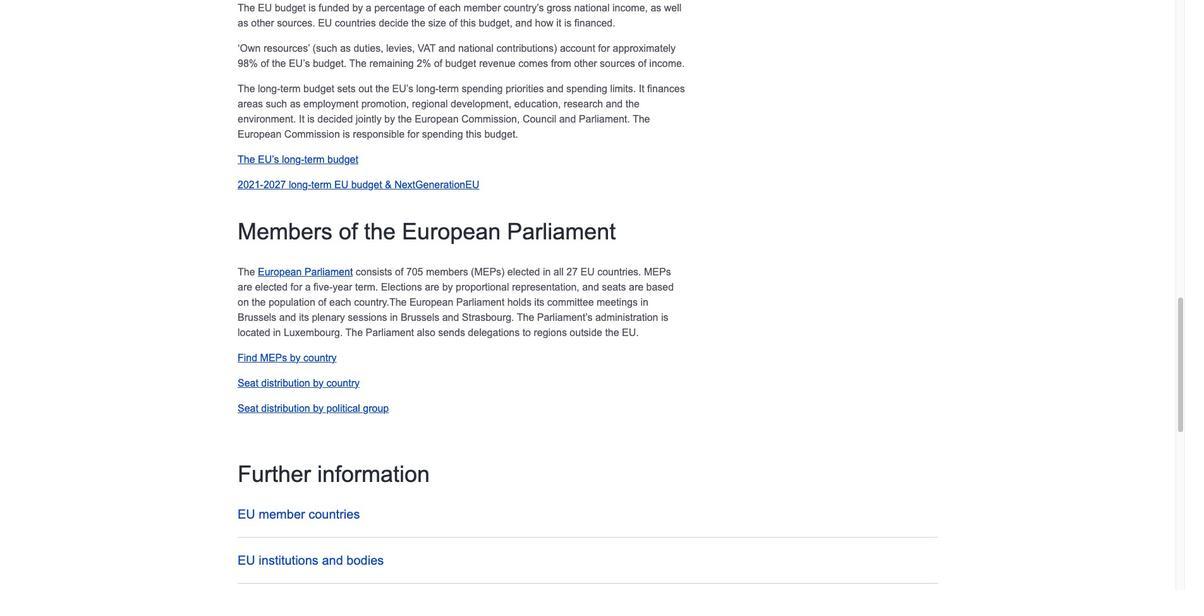 Task type: vqa. For each thing, say whether or not it's contained in the screenshot.
approximately
yes



Task type: locate. For each thing, give the bounding box(es) containing it.
1 vertical spatial for
[[408, 129, 419, 140]]

council
[[523, 114, 557, 124]]

distribution for political
[[261, 403, 310, 414]]

bodies
[[347, 554, 384, 568]]

seat distribution by political group
[[238, 403, 389, 414]]

seat for seat distribution by country
[[238, 378, 259, 389]]

0 vertical spatial meps
[[644, 267, 671, 277]]

the eu's long-term budget
[[238, 154, 358, 165]]

long- right the 2027
[[289, 179, 311, 190]]

2%
[[417, 58, 431, 69]]

budget left &
[[351, 179, 382, 190]]

1 vertical spatial country
[[327, 378, 360, 389]]

all
[[554, 267, 564, 277]]

and left "seats"
[[582, 282, 599, 293]]

1 horizontal spatial national
[[574, 2, 610, 13]]

and inside 'own resources' (such as duties, levies, vat and national contributions) account for approximately 98% of the eu's budget. the remaining 2% of budget revenue comes from other sources of income.
[[439, 43, 456, 54]]

1 vertical spatial national
[[458, 43, 494, 54]]

0 vertical spatial other
[[251, 18, 274, 28]]

this
[[460, 18, 476, 28], [466, 129, 482, 140]]

1 vertical spatial its
[[299, 312, 309, 323]]

find meps by country
[[238, 353, 337, 363]]

2 vertical spatial long-
[[289, 179, 311, 190]]

other down 'account'
[[574, 58, 597, 69]]

1 horizontal spatial eu's
[[289, 58, 310, 69]]

1 horizontal spatial are
[[425, 282, 440, 293]]

parliament up five-
[[305, 267, 353, 277]]

for down the european parliament
[[291, 282, 302, 293]]

of
[[428, 2, 436, 13], [449, 18, 458, 28], [261, 58, 269, 69], [434, 58, 443, 69], [638, 58, 647, 69], [339, 219, 358, 245], [395, 267, 404, 277], [318, 297, 327, 308]]

and up education,
[[547, 83, 564, 94]]

1 vertical spatial seat
[[238, 403, 259, 414]]

1 vertical spatial elected
[[255, 282, 288, 293]]

other inside the eu budget is funded by a percentage of each member country's gross national income, as well as other sources. eu countries decide the size of this budget, and how it is financed.
[[251, 18, 274, 28]]

eu left &
[[334, 179, 349, 190]]

country for find meps by country
[[304, 353, 337, 363]]

for inside the the long-term budget sets out the eu's long-term spending priorities and spending limits. it finances areas such as employment promotion, regional development, education, research and the environment. it is decided jointly by the european commission, council and parliament. the european commission is responsible for spending this budget.
[[408, 129, 419, 140]]

eu's down resources'
[[289, 58, 310, 69]]

eu right 27
[[581, 267, 595, 277]]

1 horizontal spatial its
[[535, 297, 545, 308]]

for up sources on the top right of the page
[[598, 43, 610, 54]]

0 vertical spatial this
[[460, 18, 476, 28]]

country up political
[[327, 378, 360, 389]]

as left the well on the right top of the page
[[651, 2, 662, 13]]

duties,
[[354, 43, 384, 54]]

its up luxembourg.
[[299, 312, 309, 323]]

gross
[[547, 2, 572, 13]]

1 horizontal spatial for
[[408, 129, 419, 140]]

brussels up the located
[[238, 312, 277, 323]]

meps inside consists of 705 members (meps) elected in all 27 eu countries. meps are elected for a five-year term. elections are by proportional representation, and seats are based on the population of each country.the european parliament holds its committee meetings in brussels and its plenary sessions in brussels and strasbourg. the parliament's administration is located in luxembourg. the parliament also sends delegations to regions outside the eu.
[[644, 267, 671, 277]]

in left all
[[543, 267, 551, 277]]

1 vertical spatial budget.
[[485, 129, 518, 140]]

research
[[564, 99, 603, 109]]

employment
[[304, 99, 359, 109]]

1 vertical spatial countries
[[309, 508, 360, 522]]

countries down funded
[[335, 18, 376, 28]]

countries down the further information
[[309, 508, 360, 522]]

0 vertical spatial a
[[366, 2, 372, 13]]

budget. inside 'own resources' (such as duties, levies, vat and national contributions) account for approximately 98% of the eu's budget. the remaining 2% of budget revenue comes from other sources of income.
[[313, 58, 347, 69]]

term down the eu's long-term budget link
[[311, 179, 332, 190]]

the down limits.
[[633, 114, 650, 124]]

budget. inside the the long-term budget sets out the eu's long-term spending priorities and spending limits. it finances areas such as employment promotion, regional development, education, research and the environment. it is decided jointly by the european commission, council and parliament. the european commission is responsible for spending this budget.
[[485, 129, 518, 140]]

elected up population
[[255, 282, 288, 293]]

meps
[[644, 267, 671, 277], [260, 353, 287, 363]]

meps right find
[[260, 353, 287, 363]]

1 horizontal spatial elected
[[508, 267, 540, 277]]

term.
[[355, 282, 378, 293]]

0 vertical spatial it
[[639, 83, 645, 94]]

0 horizontal spatial each
[[329, 297, 351, 308]]

0 vertical spatial eu's
[[289, 58, 310, 69]]

decide
[[379, 18, 409, 28]]

0 vertical spatial long-
[[416, 83, 439, 94]]

member
[[464, 2, 501, 13], [259, 508, 305, 522]]

1 horizontal spatial each
[[439, 2, 461, 13]]

the inside the the long-term budget sets out the eu's long-term spending priorities and spending limits. it finances areas such as employment promotion, regional development, education, research and the environment. it is decided jointly by the european commission, council and parliament. the european commission is responsible for spending this budget.
[[633, 114, 650, 124]]

1 vertical spatial long-
[[282, 154, 304, 165]]

1 vertical spatial distribution
[[261, 403, 310, 414]]

and down country's
[[516, 18, 532, 28]]

its down representation,
[[535, 297, 545, 308]]

1 horizontal spatial member
[[464, 2, 501, 13]]

country's
[[504, 2, 544, 13]]

0 horizontal spatial national
[[458, 43, 494, 54]]

1 horizontal spatial brussels
[[401, 312, 440, 323]]

budget left revenue
[[445, 58, 476, 69]]

budget inside the eu budget is funded by a percentage of each member country's gross national income, as well as other sources. eu countries decide the size of this budget, and how it is financed.
[[275, 2, 306, 13]]

in down based
[[641, 297, 649, 308]]

european down environment.
[[238, 129, 282, 140]]

member up budget,
[[464, 2, 501, 13]]

0 vertical spatial for
[[598, 43, 610, 54]]

the up 2021-
[[238, 154, 255, 165]]

1 horizontal spatial budget.
[[485, 129, 518, 140]]

2021-
[[238, 179, 264, 190]]

1 horizontal spatial a
[[366, 2, 372, 13]]

a
[[366, 2, 372, 13], [305, 282, 311, 293]]

national up revenue
[[458, 43, 494, 54]]

0 vertical spatial budget.
[[313, 58, 347, 69]]

members of the european parliament
[[238, 219, 616, 245]]

budget. down commission,
[[485, 129, 518, 140]]

as inside the the long-term budget sets out the eu's long-term spending priorities and spending limits. it finances areas such as employment promotion, regional development, education, research and the environment. it is decided jointly by the european commission, council and parliament. the european commission is responsible for spending this budget.
[[290, 99, 301, 109]]

the inside the eu budget is funded by a percentage of each member country's gross national income, as well as other sources. eu countries decide the size of this budget, and how it is financed.
[[412, 18, 426, 28]]

population
[[269, 297, 315, 308]]

as right such
[[290, 99, 301, 109]]

plenary
[[312, 312, 345, 323]]

1 horizontal spatial meps
[[644, 267, 671, 277]]

european down regional at the left top of the page
[[415, 114, 459, 124]]

1 horizontal spatial other
[[574, 58, 597, 69]]

2 vertical spatial for
[[291, 282, 302, 293]]

budget,
[[479, 18, 513, 28]]

0 vertical spatial each
[[439, 2, 461, 13]]

0 vertical spatial member
[[464, 2, 501, 13]]

spending up the research
[[567, 83, 608, 94]]

0 horizontal spatial brussels
[[238, 312, 277, 323]]

0 horizontal spatial other
[[251, 18, 274, 28]]

0 horizontal spatial budget.
[[313, 58, 347, 69]]

1 vertical spatial member
[[259, 508, 305, 522]]

long- for budget
[[282, 154, 304, 165]]

eu down further at the left of page
[[238, 508, 255, 522]]

is up commission
[[307, 114, 315, 124]]

elected up representation,
[[508, 267, 540, 277]]

2 vertical spatial parliament
[[366, 327, 414, 338]]

meps up based
[[644, 267, 671, 277]]

of up the consists
[[339, 219, 358, 245]]

comes
[[519, 58, 548, 69]]

national up financed.
[[574, 2, 610, 13]]

2 seat from the top
[[238, 403, 259, 414]]

in down country.the european at bottom
[[390, 312, 398, 323]]

a left percentage
[[366, 2, 372, 13]]

other
[[251, 18, 274, 28], [574, 58, 597, 69]]

as
[[651, 2, 662, 13], [238, 18, 248, 28], [340, 43, 351, 54], [290, 99, 301, 109]]

out
[[359, 83, 373, 94]]

by right funded
[[352, 2, 363, 13]]

sources.
[[277, 18, 315, 28]]

parliament up all
[[507, 219, 616, 245]]

is inside consists of 705 members (meps) elected in all 27 eu countries. meps are elected for a five-year term. elections are by proportional representation, and seats are based on the population of each country.the european parliament holds its committee meetings in brussels and its plenary sessions in brussels and strasbourg. the parliament's administration is located in luxembourg. the parliament also sends delegations to regions outside the eu.
[[661, 312, 669, 323]]

'own
[[238, 43, 261, 54]]

2 horizontal spatial are
[[629, 282, 644, 293]]

long- inside the the long-term budget sets out the eu's long-term spending priorities and spending limits. it finances areas such as employment promotion, regional development, education, research and the environment. it is decided jointly by the european commission, council and parliament. the european commission is responsible for spending this budget.
[[416, 83, 439, 94]]

1 vertical spatial this
[[466, 129, 482, 140]]

group
[[363, 403, 389, 414]]

levies,
[[386, 43, 415, 54]]

0 vertical spatial country
[[304, 353, 337, 363]]

0 horizontal spatial meps
[[260, 353, 287, 363]]

0 horizontal spatial for
[[291, 282, 302, 293]]

0 horizontal spatial it
[[299, 114, 305, 124]]

the
[[238, 2, 255, 13], [349, 58, 367, 69], [633, 114, 650, 124], [238, 154, 255, 165], [238, 267, 255, 277], [517, 312, 535, 323], [346, 327, 363, 338]]

eu
[[258, 2, 272, 13], [318, 18, 332, 28], [334, 179, 349, 190], [581, 267, 595, 277], [238, 508, 255, 522], [238, 554, 255, 568]]

such
[[266, 99, 287, 109]]

the left size on the top of the page
[[412, 18, 426, 28]]

a left five-
[[305, 282, 311, 293]]

spending down regional at the left top of the page
[[422, 129, 463, 140]]

0 vertical spatial distribution
[[261, 378, 310, 389]]

how
[[535, 18, 554, 28]]

1 vertical spatial a
[[305, 282, 311, 293]]

and down the research
[[559, 114, 576, 124]]

each down the year
[[329, 297, 351, 308]]

0 vertical spatial seat
[[238, 378, 259, 389]]

2 horizontal spatial parliament
[[507, 219, 616, 245]]

eu institutions and bodies link
[[238, 554, 384, 568]]

the down resources'
[[272, 58, 286, 69]]

this down commission,
[[466, 129, 482, 140]]

for right responsible
[[408, 129, 419, 140]]

national
[[574, 2, 610, 13], [458, 43, 494, 54]]

luxembourg.
[[284, 327, 343, 338]]

other up the 'own
[[251, 18, 274, 28]]

members
[[426, 267, 468, 277]]

the up the 'own
[[238, 2, 255, 13]]

by down promotion,
[[385, 114, 395, 124]]

seats
[[602, 282, 626, 293]]

1 vertical spatial meps
[[260, 353, 287, 363]]

parliament holds
[[456, 297, 532, 308]]

country for seat distribution by country
[[327, 378, 360, 389]]

is down based
[[661, 312, 669, 323]]

distribution
[[261, 378, 310, 389], [261, 403, 310, 414]]

jointly
[[356, 114, 382, 124]]

0 horizontal spatial eu's
[[258, 154, 279, 165]]

by down members
[[442, 282, 453, 293]]

0 horizontal spatial are
[[238, 282, 252, 293]]

2 horizontal spatial for
[[598, 43, 610, 54]]

0 horizontal spatial elected
[[255, 282, 288, 293]]

are up on
[[238, 282, 252, 293]]

its
[[535, 297, 545, 308], [299, 312, 309, 323]]

2 distribution from the top
[[261, 403, 310, 414]]

0 horizontal spatial a
[[305, 282, 311, 293]]

term down commission
[[304, 154, 325, 165]]

country down luxembourg.
[[304, 353, 337, 363]]

representation,
[[512, 282, 580, 293]]

1 vertical spatial parliament
[[305, 267, 353, 277]]

1 vertical spatial other
[[574, 58, 597, 69]]

parliament
[[507, 219, 616, 245], [305, 267, 353, 277], [366, 327, 414, 338]]

are down members
[[425, 282, 440, 293]]

it right limits.
[[639, 83, 645, 94]]

the down limits.
[[626, 99, 640, 109]]

0 vertical spatial national
[[574, 2, 610, 13]]

budget. down (such
[[313, 58, 347, 69]]

0 vertical spatial its
[[535, 297, 545, 308]]

from
[[551, 58, 571, 69]]

european up members
[[402, 219, 501, 245]]

0 vertical spatial countries
[[335, 18, 376, 28]]

the down promotion,
[[398, 114, 412, 124]]

1 distribution from the top
[[261, 378, 310, 389]]

countries inside the eu budget is funded by a percentage of each member country's gross national income, as well as other sources. eu countries decide the size of this budget, and how it is financed.
[[335, 18, 376, 28]]

and
[[516, 18, 532, 28], [439, 43, 456, 54], [547, 83, 564, 94], [606, 99, 623, 109], [559, 114, 576, 124], [582, 282, 599, 293], [279, 312, 296, 323], [442, 312, 459, 323], [322, 554, 343, 568]]

1 vertical spatial eu's
[[392, 83, 414, 94]]

of right size on the top of the page
[[449, 18, 458, 28]]

elected
[[508, 267, 540, 277], [255, 282, 288, 293]]

1 horizontal spatial parliament
[[366, 327, 414, 338]]

term
[[281, 83, 301, 94], [439, 83, 459, 94], [304, 154, 325, 165], [311, 179, 332, 190]]

the
[[412, 18, 426, 28], [272, 58, 286, 69], [376, 83, 390, 94], [626, 99, 640, 109], [398, 114, 412, 124], [364, 219, 396, 245], [252, 297, 266, 308], [605, 327, 619, 338]]

2 horizontal spatial eu's
[[392, 83, 414, 94]]

located
[[238, 327, 270, 338]]

country.the european
[[354, 297, 454, 308]]

(meps)
[[471, 267, 505, 277]]

1 brussels from the left
[[238, 312, 277, 323]]

2027
[[264, 179, 286, 190]]

parliament down 'sessions'
[[366, 327, 414, 338]]

as right (such
[[340, 43, 351, 54]]

further
[[238, 461, 311, 487]]

this inside the the long-term budget sets out the eu's long-term spending priorities and spending limits. it finances areas such as employment promotion, regional development, education, research and the environment. it is decided jointly by the european commission, council and parliament. the european commission is responsible for spending this budget.
[[466, 129, 482, 140]]

1 seat from the top
[[238, 378, 259, 389]]

0 vertical spatial parliament
[[507, 219, 616, 245]]

distribution down find meps by country
[[261, 378, 310, 389]]

budget up sources.
[[275, 2, 306, 13]]

member down further at the left of page
[[259, 508, 305, 522]]

2 are from the left
[[425, 282, 440, 293]]

long- up the 2027
[[282, 154, 304, 165]]

and right vat
[[439, 43, 456, 54]]

a inside the eu budget is funded by a percentage of each member country's gross national income, as well as other sources. eu countries decide the size of this budget, and how it is financed.
[[366, 2, 372, 13]]

the up on
[[238, 267, 255, 277]]

countries
[[335, 18, 376, 28], [309, 508, 360, 522]]

administration
[[596, 312, 659, 323]]

1 vertical spatial each
[[329, 297, 351, 308]]

long- up regional at the left top of the page
[[416, 83, 439, 94]]

term up such
[[281, 83, 301, 94]]

3 are from the left
[[629, 282, 644, 293]]

each inside the eu budget is funded by a percentage of each member country's gross national income, as well as other sources. eu countries decide the size of this budget, and how it is financed.
[[439, 2, 461, 13]]



Task type: describe. For each thing, give the bounding box(es) containing it.
as up the 'own
[[238, 18, 248, 28]]

the inside 'own resources' (such as duties, levies, vat and national contributions) account for approximately 98% of the eu's budget. the remaining 2% of budget revenue comes from other sources of income.
[[272, 58, 286, 69]]

in right the located
[[273, 327, 281, 338]]

institutions
[[259, 554, 319, 568]]

commission
[[284, 129, 340, 140]]

1 are from the left
[[238, 282, 252, 293]]

1 vertical spatial it
[[299, 114, 305, 124]]

the up "regions"
[[517, 312, 535, 323]]

this inside the eu budget is funded by a percentage of each member country's gross national income, as well as other sources. eu countries decide the size of this budget, and how it is financed.
[[460, 18, 476, 28]]

distribution for country
[[261, 378, 310, 389]]

development,
[[451, 99, 512, 109]]

by inside the eu budget is funded by a percentage of each member country's gross national income, as well as other sources. eu countries decide the size of this budget, and how it is financed.
[[352, 2, 363, 13]]

year
[[333, 282, 352, 293]]

parliament.
[[579, 114, 630, 124]]

members
[[238, 219, 333, 245]]

eu up the 'own
[[258, 2, 272, 13]]

financed.
[[575, 18, 616, 28]]

eu.
[[622, 327, 639, 338]]

european parliament link
[[258, 267, 353, 277]]

long- for eu
[[289, 179, 311, 190]]

based
[[647, 282, 674, 293]]

of right '98%'
[[261, 58, 269, 69]]

countries.
[[598, 267, 642, 277]]

and up "sends delegations to"
[[442, 312, 459, 323]]

consists of 705 members (meps) elected in all 27 eu countries. meps are elected for a five-year term. elections are by proportional representation, and seats are based on the population of each country.the european parliament holds its committee meetings in brussels and its plenary sessions in brussels and strasbourg. the parliament's administration is located in luxembourg. the parliament also sends delegations to regions outside the eu.
[[238, 267, 674, 338]]

a inside consists of 705 members (meps) elected in all 27 eu countries. meps are elected for a five-year term. elections are by proportional representation, and seats are based on the population of each country.the european parliament holds its committee meetings in brussels and its plenary sessions in brussels and strasbourg. the parliament's administration is located in luxembourg. the parliament also sends delegations to regions outside the eu.
[[305, 282, 311, 293]]

the european parliament
[[238, 267, 353, 277]]

spending up development,
[[462, 83, 503, 94]]

consists
[[356, 267, 392, 277]]

and left bodies
[[322, 554, 343, 568]]

eu's inside 'own resources' (such as duties, levies, vat and national contributions) account for approximately 98% of the eu's budget. the remaining 2% of budget revenue comes from other sources of income.
[[289, 58, 310, 69]]

well
[[664, 2, 682, 13]]

'own resources' (such as duties, levies, vat and national contributions) account for approximately 98% of the eu's budget. the remaining 2% of budget revenue comes from other sources of income.
[[238, 43, 685, 69]]

find meps by country link
[[238, 353, 337, 363]]

the up the consists
[[364, 219, 396, 245]]

0 horizontal spatial its
[[299, 312, 309, 323]]

of down approximately
[[638, 58, 647, 69]]

national inside the eu budget is funded by a percentage of each member country's gross national income, as well as other sources. eu countries decide the size of this budget, and how it is financed.
[[574, 2, 610, 13]]

of right 2%
[[434, 58, 443, 69]]

information
[[317, 461, 430, 487]]

income.
[[650, 58, 685, 69]]

of up size on the top of the page
[[428, 2, 436, 13]]

find
[[238, 353, 257, 363]]

is left funded
[[309, 2, 316, 13]]

eu institutions and bodies
[[238, 554, 384, 568]]

regions
[[534, 327, 567, 338]]

strasbourg.
[[462, 312, 514, 323]]

sources
[[600, 58, 636, 69]]

the up promotion,
[[376, 83, 390, 94]]

0 horizontal spatial member
[[259, 508, 305, 522]]

is down decided
[[343, 129, 350, 140]]

remaining
[[370, 58, 414, 69]]

national inside 'own resources' (such as duties, levies, vat and national contributions) account for approximately 98% of the eu's budget. the remaining 2% of budget revenue comes from other sources of income.
[[458, 43, 494, 54]]

the eu budget is funded by a percentage of each member country's gross national income, as well as other sources. eu countries decide the size of this budget, and how it is financed.
[[238, 2, 682, 28]]

seat distribution by political group link
[[238, 403, 389, 414]]

other inside 'own resources' (such as duties, levies, vat and national contributions) account for approximately 98% of the eu's budget. the remaining 2% of budget revenue comes from other sources of income.
[[574, 58, 597, 69]]

2 vertical spatial eu's
[[258, 154, 279, 165]]

seat distribution by country
[[238, 378, 360, 389]]

budget inside 'own resources' (such as duties, levies, vat and national contributions) account for approximately 98% of the eu's budget. the remaining 2% of budget revenue comes from other sources of income.
[[445, 58, 476, 69]]

outside
[[570, 327, 603, 338]]

2 brussels from the left
[[401, 312, 440, 323]]

for inside consists of 705 members (meps) elected in all 27 eu countries. meps are elected for a five-year term. elections are by proportional representation, and seats are based on the population of each country.the european parliament holds its committee meetings in brussels and its plenary sessions in brussels and strasbourg. the parliament's administration is located in luxembourg. the parliament also sends delegations to regions outside the eu.
[[291, 282, 302, 293]]

eu inside consists of 705 members (meps) elected in all 27 eu countries. meps are elected for a five-year term. elections are by proportional representation, and seats are based on the population of each country.the european parliament holds its committee meetings in brussels and its plenary sessions in brussels and strasbourg. the parliament's administration is located in luxembourg. the parliament also sends delegations to regions outside the eu.
[[581, 267, 595, 277]]

limits.
[[610, 83, 636, 94]]

size
[[428, 18, 446, 28]]

income,
[[613, 2, 648, 13]]

eu down funded
[[318, 18, 332, 28]]

and down population
[[279, 312, 296, 323]]

and down limits.
[[606, 99, 623, 109]]

budget sets
[[304, 83, 356, 94]]

sessions
[[348, 312, 387, 323]]

approximately
[[613, 43, 676, 54]]

of up elections
[[395, 267, 404, 277]]

by inside the the long-term budget sets out the eu's long-term spending priorities and spending limits. it finances areas such as employment promotion, regional development, education, research and the environment. it is decided jointly by the european commission, council and parliament. the european commission is responsible for spending this budget.
[[385, 114, 395, 124]]

term up regional at the left top of the page
[[439, 83, 459, 94]]

the inside 'own resources' (such as duties, levies, vat and national contributions) account for approximately 98% of the eu's budget. the remaining 2% of budget revenue comes from other sources of income.
[[349, 58, 367, 69]]

seat distribution by country link
[[238, 378, 360, 389]]

finances
[[648, 83, 685, 94]]

priorities
[[506, 83, 544, 94]]

by up seat distribution by political group in the left of the page
[[313, 378, 324, 389]]

regional
[[412, 99, 448, 109]]

98%
[[238, 58, 258, 69]]

elections
[[381, 282, 422, 293]]

parliament inside consists of 705 members (meps) elected in all 27 eu countries. meps are elected for a five-year term. elections are by proportional representation, and seats are based on the population of each country.the european parliament holds its committee meetings in brussels and its plenary sessions in brussels and strasbourg. the parliament's administration is located in luxembourg. the parliament also sends delegations to regions outside the eu.
[[366, 327, 414, 338]]

2021-2027 long-term eu budget & nextgenerationeu
[[238, 179, 480, 190]]

eu left institutions
[[238, 554, 255, 568]]

0 vertical spatial elected
[[508, 267, 540, 277]]

revenue
[[479, 58, 516, 69]]

the eu's long-term budget link
[[238, 154, 358, 165]]

percentage
[[374, 2, 425, 13]]

meetings
[[597, 297, 638, 308]]

also
[[417, 327, 436, 338]]

2021-2027 long-term eu budget & nextgenerationeu link
[[238, 179, 480, 190]]

member inside the eu budget is funded by a percentage of each member country's gross national income, as well as other sources. eu countries decide the size of this budget, and how it is financed.
[[464, 2, 501, 13]]

areas
[[238, 99, 263, 109]]

sends delegations to
[[438, 327, 531, 338]]

by up seat distribution by country
[[290, 353, 301, 363]]

committee
[[547, 297, 594, 308]]

further information
[[238, 461, 430, 487]]

the inside the eu budget is funded by a percentage of each member country's gross national income, as well as other sources. eu countries decide the size of this budget, and how it is financed.
[[238, 2, 255, 13]]

on
[[238, 297, 249, 308]]

1 horizontal spatial it
[[639, 83, 645, 94]]

the down 'sessions'
[[346, 327, 363, 338]]

the left eu.
[[605, 327, 619, 338]]

eu member countries link
[[238, 508, 360, 522]]

and inside the eu budget is funded by a percentage of each member country's gross national income, as well as other sources. eu countries decide the size of this budget, and how it is financed.
[[516, 18, 532, 28]]

account
[[560, 43, 596, 54]]

commission,
[[462, 114, 520, 124]]

responsible
[[353, 129, 405, 140]]

promotion,
[[361, 99, 409, 109]]

by inside consists of 705 members (meps) elected in all 27 eu countries. meps are elected for a five-year term. elections are by proportional representation, and seats are based on the population of each country.the european parliament holds its committee meetings in brussels and its plenary sessions in brussels and strasbourg. the parliament's administration is located in luxembourg. the parliament also sends delegations to regions outside the eu.
[[442, 282, 453, 293]]

proportional
[[456, 282, 509, 293]]

seat for seat distribution by political group
[[238, 403, 259, 414]]

environment.
[[238, 114, 296, 124]]

budget up 2021-2027 long-term eu budget & nextgenerationeu link
[[328, 154, 358, 165]]

resources'
[[264, 43, 310, 54]]

funded
[[319, 2, 350, 13]]

&
[[385, 179, 392, 190]]

0 horizontal spatial parliament
[[305, 267, 353, 277]]

it
[[557, 18, 562, 28]]

eu's inside the the long-term budget sets out the eu's long-term spending priorities and spending limits. it finances areas such as employment promotion, regional development, education, research and the environment. it is decided jointly by the european commission, council and parliament. the european commission is responsible for spending this budget.
[[392, 83, 414, 94]]

the long-
[[238, 83, 281, 94]]

for inside 'own resources' (such as duties, levies, vat and national contributions) account for approximately 98% of the eu's budget. the remaining 2% of budget revenue comes from other sources of income.
[[598, 43, 610, 54]]

705
[[406, 267, 423, 277]]

european up population
[[258, 267, 302, 277]]

the right on
[[252, 297, 266, 308]]

of down five-
[[318, 297, 327, 308]]

by left political
[[313, 403, 324, 414]]

is right it
[[565, 18, 572, 28]]

as inside 'own resources' (such as duties, levies, vat and national contributions) account for approximately 98% of the eu's budget. the remaining 2% of budget revenue comes from other sources of income.
[[340, 43, 351, 54]]

nextgenerationeu
[[395, 179, 480, 190]]

parliament's
[[537, 312, 593, 323]]

each inside consists of 705 members (meps) elected in all 27 eu countries. meps are elected for a five-year term. elections are by proportional representation, and seats are based on the population of each country.the european parliament holds its committee meetings in brussels and its plenary sessions in brussels and strasbourg. the parliament's administration is located in luxembourg. the parliament also sends delegations to regions outside the eu.
[[329, 297, 351, 308]]



